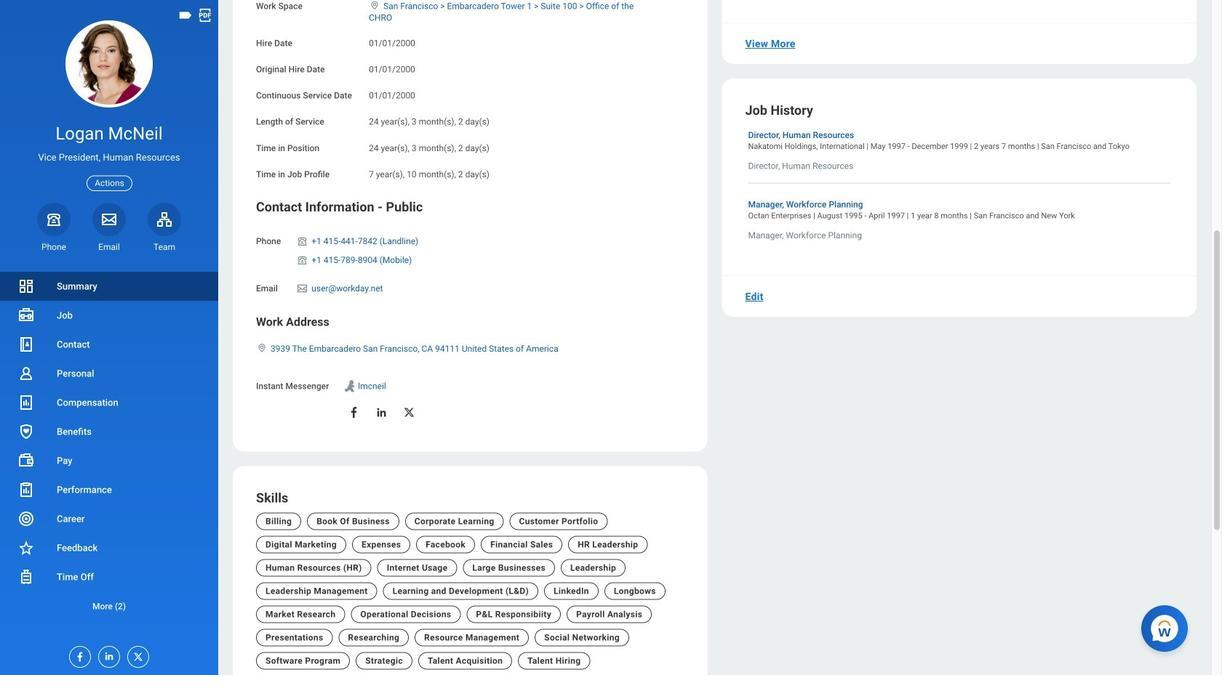 Task type: vqa. For each thing, say whether or not it's contained in the screenshot.
the left mail icon
yes



Task type: locate. For each thing, give the bounding box(es) containing it.
mail image
[[296, 283, 309, 295]]

team logan mcneil element
[[148, 241, 181, 253]]

view team image
[[156, 211, 173, 228]]

phone image
[[296, 255, 309, 266]]

summary image
[[17, 278, 35, 295]]

1 vertical spatial location image
[[256, 344, 268, 354]]

linkedin image
[[375, 406, 388, 419], [99, 647, 115, 663]]

location image
[[369, 0, 381, 10], [256, 344, 268, 354]]

0 horizontal spatial linkedin image
[[99, 647, 115, 663]]

1 vertical spatial phone image
[[296, 236, 309, 247]]

linkedin image left x icon at bottom
[[99, 647, 115, 663]]

phone image up phone logan mcneil element
[[44, 211, 64, 228]]

phone image
[[44, 211, 64, 228], [296, 236, 309, 247]]

facebook image
[[347, 406, 360, 419]]

x image
[[128, 647, 144, 663]]

0 horizontal spatial phone image
[[44, 211, 64, 228]]

1 horizontal spatial phone image
[[296, 236, 309, 247]]

group
[[256, 199, 684, 429]]

1 horizontal spatial location image
[[369, 0, 381, 10]]

phone logan mcneil element
[[37, 241, 71, 253]]

feedback image
[[17, 540, 35, 557]]

0 horizontal spatial location image
[[256, 344, 268, 354]]

linkedin image left "social media x" icon on the bottom left of the page
[[375, 406, 388, 419]]

facebook image
[[70, 647, 86, 663]]

phone image up phone image on the top of the page
[[296, 236, 309, 247]]

benefits image
[[17, 423, 35, 441]]

aim image
[[342, 379, 357, 394]]

0 vertical spatial phone image
[[44, 211, 64, 228]]

1 horizontal spatial linkedin image
[[375, 406, 388, 419]]

navigation pane region
[[0, 0, 218, 676]]

list
[[0, 272, 218, 621]]



Task type: describe. For each thing, give the bounding box(es) containing it.
email logan mcneil element
[[92, 241, 126, 253]]

mail image
[[100, 211, 118, 228]]

0 vertical spatial linkedin image
[[375, 406, 388, 419]]

phone image inside items selected list
[[296, 236, 309, 247]]

career image
[[17, 511, 35, 528]]

1 vertical spatial linkedin image
[[99, 647, 115, 663]]

personal image
[[17, 365, 35, 383]]

view printable version (pdf) image
[[197, 7, 213, 23]]

time off image
[[17, 569, 35, 586]]

items selected list
[[296, 233, 442, 269]]

tag image
[[177, 7, 194, 23]]

pay image
[[17, 452, 35, 470]]

social media x image
[[402, 406, 416, 419]]

job image
[[17, 307, 35, 324]]

0 vertical spatial location image
[[369, 0, 381, 10]]

contact image
[[17, 336, 35, 354]]

performance image
[[17, 482, 35, 499]]

compensation image
[[17, 394, 35, 412]]



